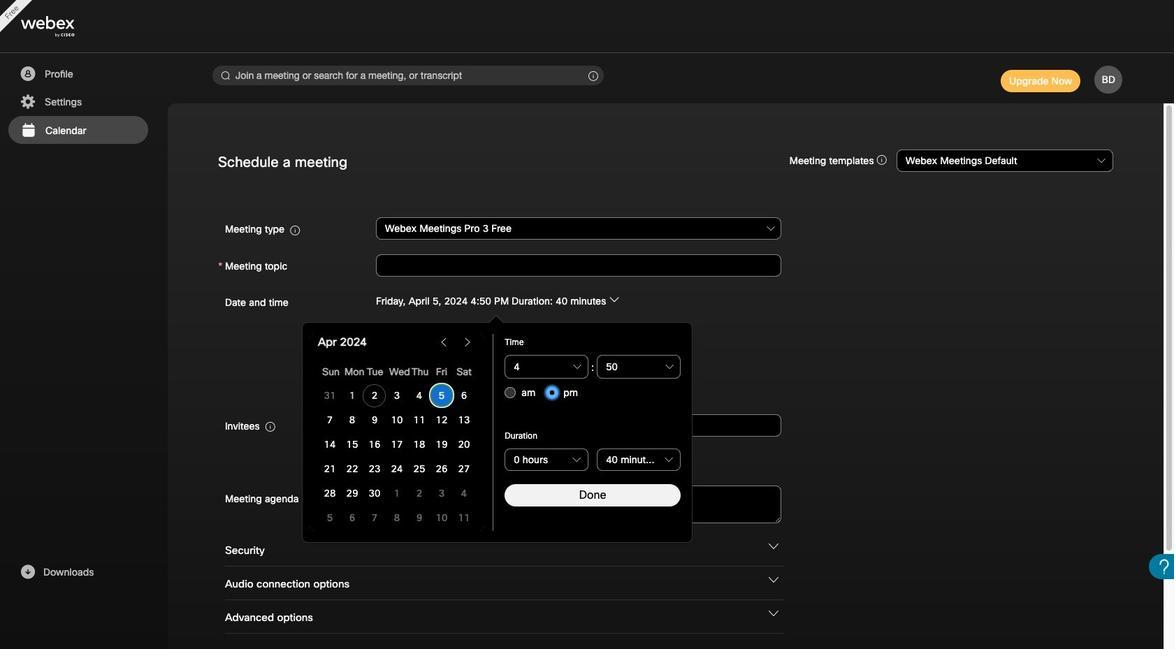 Task type: vqa. For each thing, say whether or not it's contained in the screenshot.
the mds settings_filled icon
yes



Task type: locate. For each thing, give the bounding box(es) containing it.
None text field
[[597, 355, 681, 379], [376, 486, 781, 523], [597, 355, 681, 379], [376, 486, 781, 523]]

1 vertical spatial ng down image
[[769, 575, 779, 585]]

None text field
[[376, 254, 781, 277], [505, 355, 589, 379], [376, 254, 781, 277], [505, 355, 589, 379]]

banner
[[0, 0, 1174, 53]]

group
[[218, 289, 1113, 367], [505, 380, 535, 405], [547, 380, 578, 405]]

2 ng down image from the top
[[769, 575, 779, 585]]

ng down image
[[769, 542, 779, 551], [769, 575, 779, 585], [769, 609, 779, 619]]

cisco webex image
[[21, 16, 105, 37]]

option group
[[505, 380, 578, 405]]

0 vertical spatial ng down image
[[769, 542, 779, 551]]

1 ng down image from the top
[[769, 542, 779, 551]]

2 vertical spatial ng down image
[[769, 609, 779, 619]]

friday, april 5, 2024 grid
[[319, 359, 475, 531]]

application
[[302, 315, 693, 543]]

mds meetings_filled image
[[20, 122, 37, 139]]

None field
[[376, 216, 782, 241]]

mds content download_filled image
[[19, 564, 36, 581]]



Task type: describe. For each thing, give the bounding box(es) containing it.
mds settings_filled image
[[19, 94, 36, 110]]

arrow image
[[609, 295, 619, 304]]

mds people circle_filled image
[[19, 66, 36, 82]]

3 ng down image from the top
[[769, 609, 779, 619]]

selected element
[[439, 390, 445, 401]]

Join a meeting or search for a meeting, or transcript text field
[[212, 66, 604, 85]]



